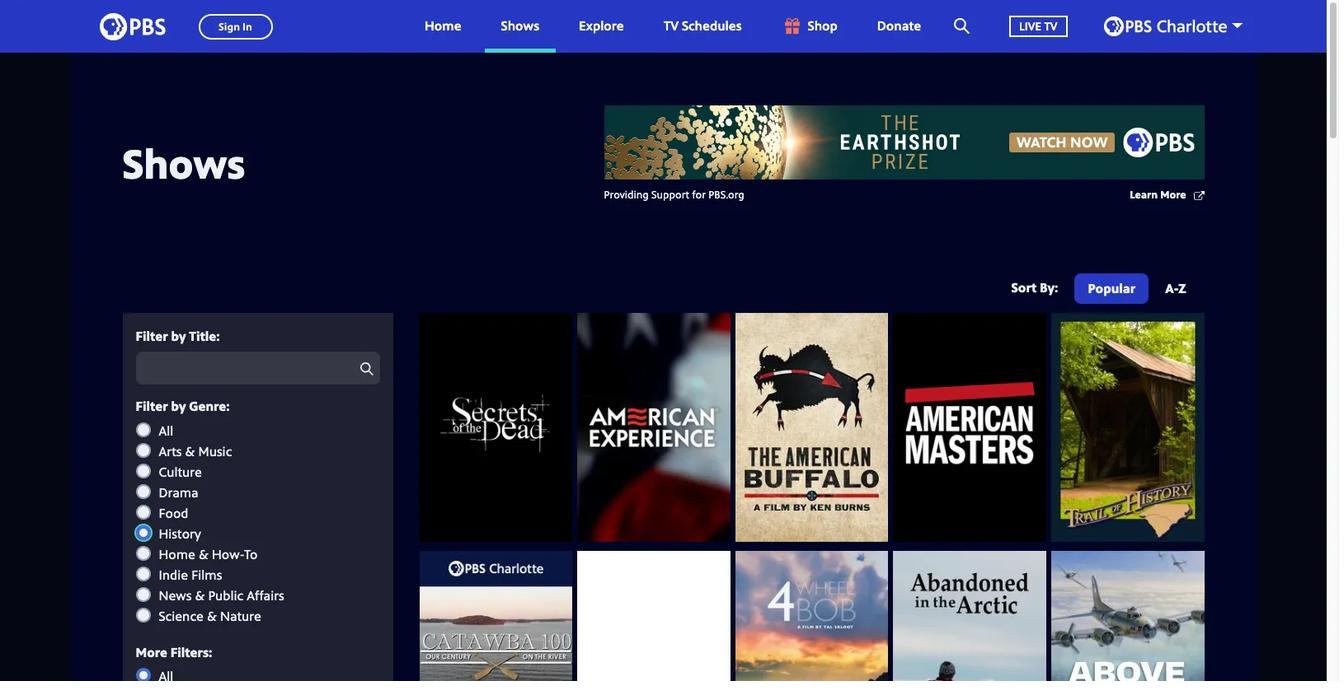Task type: describe. For each thing, give the bounding box(es) containing it.
genre:
[[189, 398, 230, 416]]

shop link
[[765, 0, 854, 53]]

learn more
[[1130, 187, 1186, 202]]

the holocaust: carolina stories of remembrance image
[[577, 552, 730, 682]]

& down public
[[207, 607, 217, 626]]

filters:
[[171, 644, 212, 662]]

trail of history image
[[1051, 313, 1204, 543]]

the american buffalo image
[[735, 313, 888, 543]]

shop
[[808, 17, 838, 35]]

drama
[[159, 484, 198, 502]]

learn more link
[[1130, 187, 1204, 204]]

1 vertical spatial more
[[136, 644, 167, 662]]

providing
[[604, 187, 649, 202]]

catawba 100: our century on the river image
[[419, 552, 572, 682]]

more filters:
[[136, 644, 212, 662]]

sort
[[1011, 278, 1037, 296]]

filter by genre: all arts & music culture drama food history home & how-to indie films news & public affairs science & nature
[[136, 398, 284, 626]]

& right arts
[[185, 443, 195, 461]]

shows link
[[484, 0, 556, 53]]

films
[[191, 566, 222, 584]]

a-
[[1165, 280, 1178, 298]]

to
[[244, 546, 257, 564]]

& down films on the bottom of page
[[195, 587, 205, 605]]

live tv link
[[993, 0, 1084, 53]]

pbs charlotte image
[[1104, 16, 1227, 36]]

providing support for pbs.org
[[604, 187, 744, 202]]

live
[[1019, 18, 1041, 34]]

support
[[651, 187, 689, 202]]

search image
[[954, 18, 970, 34]]

nature
[[220, 607, 261, 626]]

secrets of the dead image
[[419, 313, 572, 543]]

learn
[[1130, 187, 1158, 202]]

by for genre:
[[171, 398, 186, 416]]

filter for filter by title:
[[136, 327, 168, 345]]

abandoned in the arctic image
[[893, 552, 1046, 682]]

sort by:
[[1011, 278, 1058, 296]]

4 wheel bob image
[[735, 552, 888, 682]]

home link
[[408, 0, 478, 53]]

schedules
[[682, 17, 742, 35]]

music
[[198, 443, 232, 461]]

how-
[[212, 546, 244, 564]]

donate link
[[861, 0, 938, 53]]

explore
[[579, 17, 624, 35]]

0 vertical spatial more
[[1160, 187, 1186, 202]]

1 horizontal spatial home
[[425, 17, 461, 35]]

z
[[1178, 280, 1186, 298]]

by:
[[1040, 278, 1058, 296]]

all
[[159, 422, 173, 440]]



Task type: vqa. For each thing, say whether or not it's contained in the screenshot.
"Home"
yes



Task type: locate. For each thing, give the bounding box(es) containing it.
by
[[171, 327, 186, 345], [171, 398, 186, 416]]

0 vertical spatial by
[[171, 327, 186, 345]]

more
[[1160, 187, 1186, 202], [136, 644, 167, 662]]

by up all at the left bottom
[[171, 398, 186, 416]]

by left title:
[[171, 327, 186, 345]]

by for title:
[[171, 327, 186, 345]]

1 by from the top
[[171, 327, 186, 345]]

donate
[[877, 17, 921, 35]]

tv left schedules
[[663, 17, 679, 35]]

& up films on the bottom of page
[[199, 546, 209, 564]]

1 filter from the top
[[136, 327, 168, 345]]

explore link
[[562, 0, 640, 53]]

above and beyond image
[[1051, 552, 1204, 682]]

american experience image
[[577, 313, 730, 543]]

more right learn
[[1160, 187, 1186, 202]]

sort by: element
[[1071, 274, 1199, 309]]

live tv
[[1019, 18, 1057, 34]]

0 vertical spatial shows
[[501, 17, 539, 35]]

shows
[[501, 17, 539, 35], [122, 135, 245, 191]]

filter left title:
[[136, 327, 168, 345]]

0 vertical spatial home
[[425, 17, 461, 35]]

filter by genre: element
[[136, 422, 380, 626]]

tv schedules
[[663, 17, 742, 35]]

2 filter from the top
[[136, 398, 168, 416]]

indie
[[159, 566, 188, 584]]

public
[[208, 587, 243, 605]]

0 horizontal spatial home
[[159, 546, 195, 564]]

american masters image
[[893, 313, 1046, 543]]

1 vertical spatial shows
[[122, 135, 245, 191]]

a-z
[[1165, 280, 1186, 298]]

culture
[[159, 463, 202, 481]]

home left shows link
[[425, 17, 461, 35]]

affairs
[[247, 587, 284, 605]]

filter
[[136, 327, 168, 345], [136, 398, 168, 416]]

filter up all at the left bottom
[[136, 398, 168, 416]]

0 vertical spatial filter
[[136, 327, 168, 345]]

popular
[[1088, 280, 1136, 298]]

tv
[[663, 17, 679, 35], [1044, 18, 1057, 34]]

1 horizontal spatial shows
[[501, 17, 539, 35]]

filter for filter by genre: all arts & music culture drama food history home & how-to indie films news & public affairs science & nature
[[136, 398, 168, 416]]

title:
[[189, 327, 220, 345]]

food
[[159, 504, 188, 522]]

by inside filter by genre: all arts & music culture drama food history home & how-to indie films news & public affairs science & nature
[[171, 398, 186, 416]]

tv right live
[[1044, 18, 1057, 34]]

1 horizontal spatial tv
[[1044, 18, 1057, 34]]

0 horizontal spatial tv
[[663, 17, 679, 35]]

1 vertical spatial by
[[171, 398, 186, 416]]

news
[[159, 587, 192, 605]]

2 by from the top
[[171, 398, 186, 416]]

home down history on the bottom left of page
[[159, 546, 195, 564]]

0 horizontal spatial more
[[136, 644, 167, 662]]

filter by title:
[[136, 327, 220, 345]]

pbs.org
[[708, 187, 744, 202]]

filter inside filter by genre: all arts & music culture drama food history home & how-to indie films news & public affairs science & nature
[[136, 398, 168, 416]]

more left 'filters:'
[[136, 644, 167, 662]]

for
[[692, 187, 706, 202]]

home
[[425, 17, 461, 35], [159, 546, 195, 564]]

1 horizontal spatial more
[[1160, 187, 1186, 202]]

history
[[159, 525, 201, 543]]

Filter by Title: text field
[[136, 352, 380, 385]]

pbs image
[[99, 8, 165, 45]]

0 horizontal spatial shows
[[122, 135, 245, 191]]

advertisement region
[[604, 106, 1204, 180]]

1 vertical spatial home
[[159, 546, 195, 564]]

arts
[[159, 443, 182, 461]]

&
[[185, 443, 195, 461], [199, 546, 209, 564], [195, 587, 205, 605], [207, 607, 217, 626]]

science
[[159, 607, 204, 626]]

home inside filter by genre: all arts & music culture drama food history home & how-to indie films news & public affairs science & nature
[[159, 546, 195, 564]]

tv schedules link
[[647, 0, 758, 53]]

1 vertical spatial filter
[[136, 398, 168, 416]]



